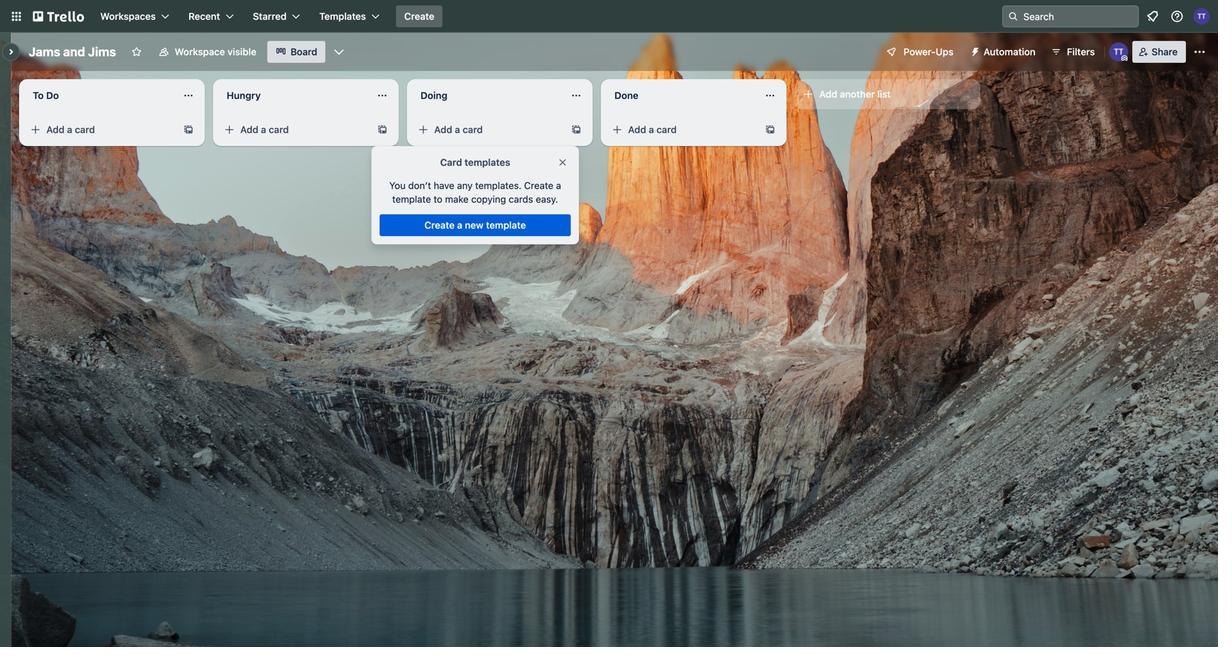 Task type: locate. For each thing, give the bounding box(es) containing it.
add a card down do
[[46, 124, 95, 135]]

add up card
[[435, 124, 453, 135]]

a
[[67, 124, 72, 135], [261, 124, 266, 135], [455, 124, 460, 135], [649, 124, 654, 135], [556, 180, 562, 191], [457, 220, 463, 231]]

do
[[46, 90, 59, 101]]

you don't have any templates. create a template to make copying cards easy.
[[389, 180, 562, 205]]

star or unstar board image
[[131, 46, 142, 57]]

power-
[[904, 46, 936, 57]]

2 vertical spatial create
[[425, 220, 455, 231]]

2 add a card button from the left
[[219, 119, 372, 141]]

a up card
[[455, 124, 460, 135]]

doing
[[421, 90, 448, 101]]

2 add a card from the left
[[240, 124, 289, 135]]

to
[[33, 90, 44, 101]]

recent
[[189, 11, 220, 22]]

templates button
[[311, 5, 388, 27]]

this member is an admin of this board. image
[[1122, 55, 1128, 61]]

add a card
[[46, 124, 95, 135], [240, 124, 289, 135], [435, 124, 483, 135], [629, 124, 677, 135]]

create for create a new template
[[425, 220, 455, 231]]

card down the done text box
[[657, 124, 677, 135]]

add a card button down hungry text box
[[219, 119, 372, 141]]

terry turtle (terryturtle) image right open information menu 'image'
[[1194, 8, 1211, 25]]

1 horizontal spatial template
[[486, 220, 526, 231]]

add a card button for done
[[607, 119, 760, 141]]

template inside button
[[486, 220, 526, 231]]

add down done
[[629, 124, 647, 135]]

a left new
[[457, 220, 463, 231]]

4 add a card from the left
[[629, 124, 677, 135]]

create from template… image
[[377, 124, 388, 135], [765, 124, 776, 135]]

2 create from template… image from the left
[[765, 124, 776, 135]]

0 horizontal spatial create from template… image
[[377, 124, 388, 135]]

board link
[[267, 41, 326, 63]]

add left another
[[820, 88, 838, 100]]

done
[[615, 90, 639, 101]]

Doing text field
[[413, 85, 563, 107]]

add a card button up templates
[[413, 119, 566, 141]]

4 add a card button from the left
[[607, 119, 760, 141]]

1 create from template… image from the left
[[377, 124, 388, 135]]

add a card button
[[25, 119, 178, 141], [219, 119, 372, 141], [413, 119, 566, 141], [607, 119, 760, 141]]

create button
[[396, 5, 443, 27]]

0 vertical spatial terry turtle (terryturtle) image
[[1194, 8, 1211, 25]]

add a card button down to do text box
[[25, 119, 178, 141]]

2 create from template… image from the left
[[571, 124, 582, 135]]

1 vertical spatial terry turtle (terryturtle) image
[[1110, 42, 1129, 61]]

workspace visible button
[[150, 41, 265, 63]]

add
[[820, 88, 838, 100], [46, 124, 65, 135], [240, 124, 259, 135], [435, 124, 453, 135], [629, 124, 647, 135]]

power-ups
[[904, 46, 954, 57]]

visible
[[228, 46, 257, 57]]

a for done
[[649, 124, 654, 135]]

template down cards
[[486, 220, 526, 231]]

add a card down done
[[629, 124, 677, 135]]

add a card button for hungry
[[219, 119, 372, 141]]

add a card up card
[[435, 124, 483, 135]]

workspaces button
[[92, 5, 178, 27]]

add a card down hungry
[[240, 124, 289, 135]]

1 add a card button from the left
[[25, 119, 178, 141]]

card down to do text box
[[75, 124, 95, 135]]

a down the done text box
[[649, 124, 654, 135]]

workspaces
[[100, 11, 156, 22]]

a down hungry text box
[[261, 124, 266, 135]]

hungry
[[227, 90, 261, 101]]

starred
[[253, 11, 287, 22]]

1 add a card from the left
[[46, 124, 95, 135]]

template down don't
[[392, 194, 431, 205]]

add for done
[[629, 124, 647, 135]]

add a card for done
[[629, 124, 677, 135]]

starred button
[[245, 5, 309, 27]]

Done text field
[[607, 85, 757, 107]]

3 card from the left
[[463, 124, 483, 135]]

cards
[[509, 194, 533, 205]]

card
[[75, 124, 95, 135], [269, 124, 289, 135], [463, 124, 483, 135], [657, 124, 677, 135]]

templates
[[465, 157, 511, 168]]

board
[[291, 46, 317, 57]]

0 vertical spatial template
[[392, 194, 431, 205]]

1 horizontal spatial create from template… image
[[571, 124, 582, 135]]

template
[[392, 194, 431, 205], [486, 220, 526, 231]]

create inside button
[[425, 220, 455, 231]]

primary element
[[0, 0, 1219, 33]]

0 horizontal spatial create from template… image
[[183, 124, 194, 135]]

add a card button for doing
[[413, 119, 566, 141]]

1 card from the left
[[75, 124, 95, 135]]

ups
[[936, 46, 954, 57]]

terry turtle (terryturtle) image
[[1194, 8, 1211, 25], [1110, 42, 1129, 61]]

3 add a card from the left
[[435, 124, 483, 135]]

0 vertical spatial create
[[404, 11, 435, 22]]

2 card from the left
[[269, 124, 289, 135]]

workspace
[[175, 46, 225, 57]]

0 horizontal spatial template
[[392, 194, 431, 205]]

card down hungry text box
[[269, 124, 289, 135]]

add down hungry
[[240, 124, 259, 135]]

create inside 'button'
[[404, 11, 435, 22]]

create inside the you don't have any templates. create a template to make copying cards easy.
[[524, 180, 554, 191]]

0 notifications image
[[1145, 8, 1161, 25]]

1 vertical spatial create
[[524, 180, 554, 191]]

card up card templates
[[463, 124, 483, 135]]

create from template… image for done
[[765, 124, 776, 135]]

create
[[404, 11, 435, 22], [524, 180, 554, 191], [425, 220, 455, 231]]

add a card button down the done text box
[[607, 119, 760, 141]]

a down to do text box
[[67, 124, 72, 135]]

add another list button
[[795, 79, 981, 109]]

terry turtle (terryturtle) image right the filters
[[1110, 42, 1129, 61]]

1 create from template… image from the left
[[183, 124, 194, 135]]

Board name text field
[[22, 41, 123, 63]]

1 horizontal spatial create from template… image
[[765, 124, 776, 135]]

share button
[[1133, 41, 1187, 63]]

automation button
[[965, 41, 1044, 63]]

1 vertical spatial template
[[486, 220, 526, 231]]

add a card button for to do
[[25, 119, 178, 141]]

recent button
[[180, 5, 242, 27]]

add down do
[[46, 124, 65, 135]]

card for to do
[[75, 124, 95, 135]]

and
[[63, 44, 85, 59]]

close popover image
[[557, 157, 568, 168]]

create from template… image
[[183, 124, 194, 135], [571, 124, 582, 135]]

add a card for doing
[[435, 124, 483, 135]]

4 card from the left
[[657, 124, 677, 135]]

create a new template button
[[380, 215, 571, 236]]

3 add a card button from the left
[[413, 119, 566, 141]]

a up easy.
[[556, 180, 562, 191]]

card for hungry
[[269, 124, 289, 135]]

copying
[[471, 194, 506, 205]]

workspace visible
[[175, 46, 257, 57]]

easy.
[[536, 194, 558, 205]]



Task type: vqa. For each thing, say whether or not it's contained in the screenshot.
FILTERS button on the top of page
yes



Task type: describe. For each thing, give the bounding box(es) containing it.
filters button
[[1047, 41, 1100, 63]]

don't
[[408, 180, 431, 191]]

you
[[389, 180, 406, 191]]

customize views image
[[333, 45, 346, 59]]

automation
[[984, 46, 1036, 57]]

card for doing
[[463, 124, 483, 135]]

To Do text field
[[25, 85, 175, 107]]

template inside the you don't have any templates. create a template to make copying cards easy.
[[392, 194, 431, 205]]

power-ups button
[[877, 41, 962, 63]]

add a card for hungry
[[240, 124, 289, 135]]

Hungry text field
[[219, 85, 369, 107]]

add for to do
[[46, 124, 65, 135]]

card templates
[[440, 157, 511, 168]]

create for create
[[404, 11, 435, 22]]

create a new template
[[425, 220, 526, 231]]

jims
[[88, 44, 116, 59]]

make
[[445, 194, 469, 205]]

have
[[434, 180, 455, 191]]

Search field
[[1019, 6, 1139, 27]]

templates.
[[475, 180, 522, 191]]

jams
[[29, 44, 60, 59]]

to do
[[33, 90, 59, 101]]

show menu image
[[1194, 45, 1207, 59]]

card
[[440, 157, 462, 168]]

list
[[878, 88, 891, 100]]

jams and jims
[[29, 44, 116, 59]]

new
[[465, 220, 484, 231]]

0 horizontal spatial terry turtle (terryturtle) image
[[1110, 42, 1129, 61]]

a for doing
[[455, 124, 460, 135]]

add inside button
[[820, 88, 838, 100]]

a for hungry
[[261, 124, 266, 135]]

another
[[840, 88, 875, 100]]

create from template… image for hungry
[[377, 124, 388, 135]]

share
[[1152, 46, 1178, 57]]

open information menu image
[[1171, 10, 1185, 23]]

back to home image
[[33, 5, 84, 27]]

add for hungry
[[240, 124, 259, 135]]

card for done
[[657, 124, 677, 135]]

to
[[434, 194, 443, 205]]

1 horizontal spatial terry turtle (terryturtle) image
[[1194, 8, 1211, 25]]

templates
[[320, 11, 366, 22]]

a inside button
[[457, 220, 463, 231]]

filters
[[1068, 46, 1096, 57]]

add another list
[[820, 88, 891, 100]]

switch to… image
[[10, 10, 23, 23]]

add a card for to do
[[46, 124, 95, 135]]

any
[[457, 180, 473, 191]]

create from template… image for doing
[[571, 124, 582, 135]]

add for doing
[[435, 124, 453, 135]]

create from template… image for to do
[[183, 124, 194, 135]]

sm image
[[965, 41, 984, 60]]

search image
[[1008, 11, 1019, 22]]

a inside the you don't have any templates. create a template to make copying cards easy.
[[556, 180, 562, 191]]

a for to do
[[67, 124, 72, 135]]



